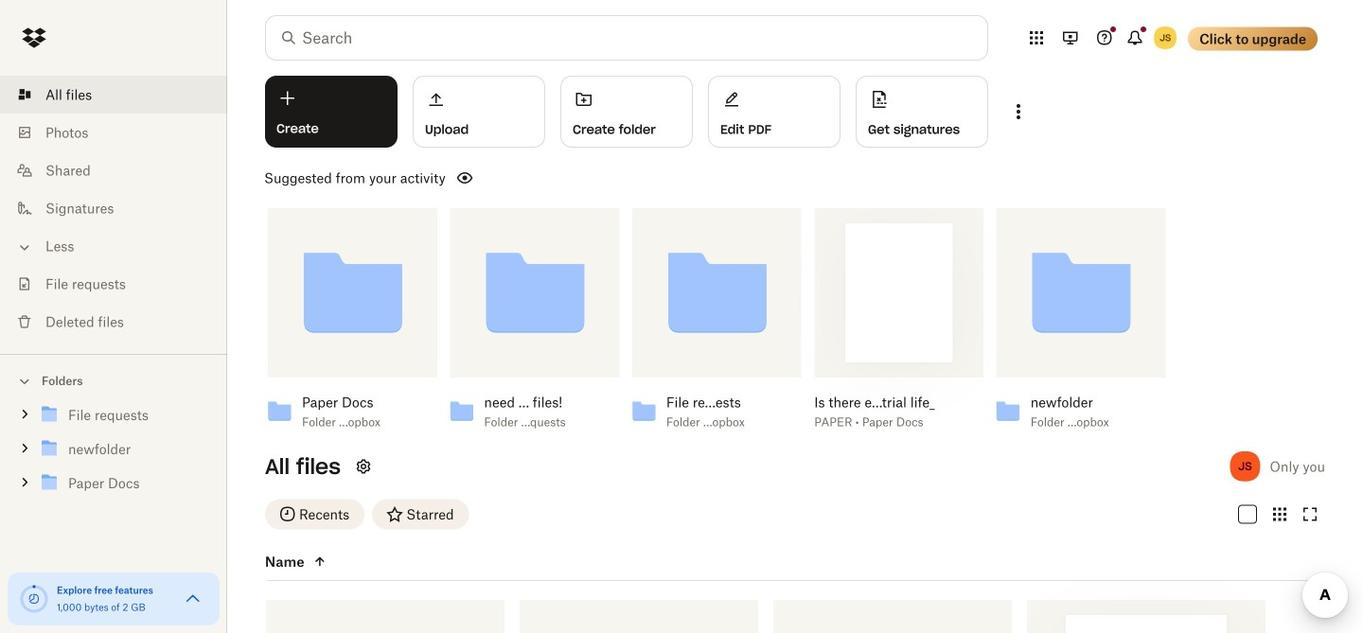 Task type: vqa. For each thing, say whether or not it's contained in the screenshot.
right new
no



Task type: locate. For each thing, give the bounding box(es) containing it.
less image
[[15, 238, 34, 257]]

file, father's day.paper row
[[1027, 600, 1266, 634]]

list
[[0, 64, 227, 354]]

group
[[0, 394, 227, 515]]

list item
[[0, 76, 227, 114]]



Task type: describe. For each thing, give the bounding box(es) containing it.
folder, newfolder row
[[520, 600, 759, 634]]

folder settings image
[[352, 455, 375, 478]]

Search in folder "Dropbox" text field
[[302, 27, 949, 49]]

folder, file requests row
[[266, 600, 505, 634]]

dropbox image
[[15, 19, 53, 57]]

quota usage image
[[19, 584, 49, 615]]

quota usage progress bar
[[19, 584, 49, 615]]

folder, paper docs row
[[774, 600, 1012, 634]]



